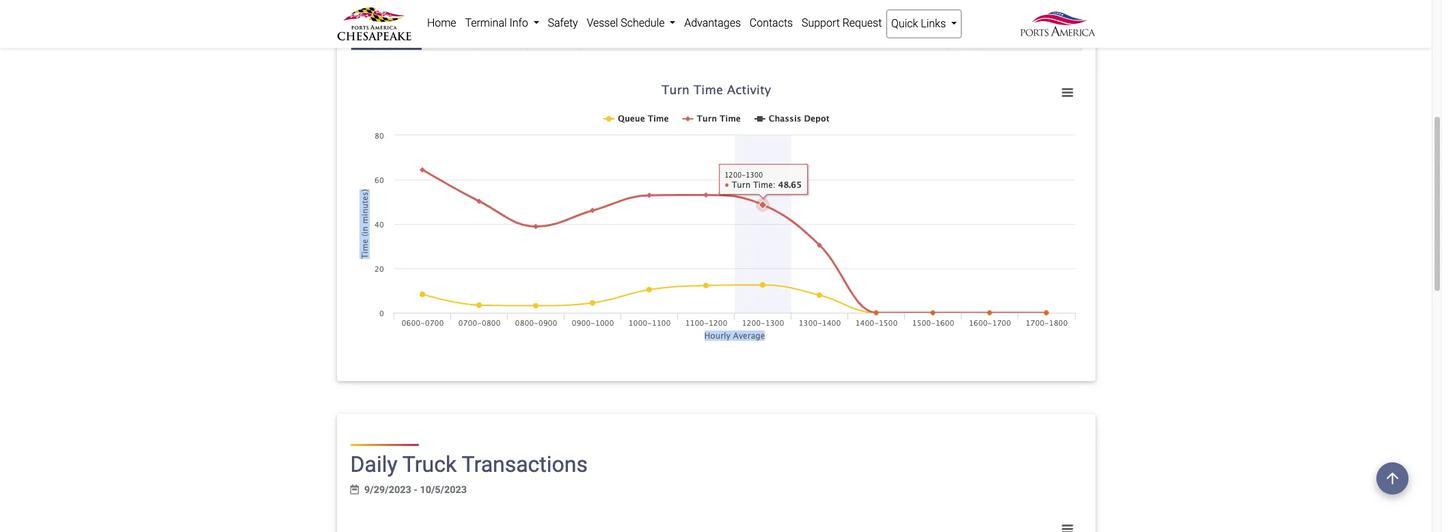Task type: vqa. For each thing, say whether or not it's contained in the screenshot.
00:07:50
yes



Task type: locate. For each thing, give the bounding box(es) containing it.
turn time
[[364, 30, 408, 41]]

time for queue time
[[391, 1, 413, 13]]

safety link
[[544, 10, 583, 37]]

turn
[[364, 30, 384, 41]]

support request
[[802, 16, 882, 29]]

safety
[[548, 16, 578, 29]]

queue time
[[360, 1, 413, 13]]

support request link
[[798, 10, 887, 37]]

contacts link
[[746, 10, 798, 37]]

1 vertical spatial time
[[386, 30, 408, 41]]

9/29/2023
[[364, 485, 411, 496]]

time right 'turn' at top left
[[386, 30, 408, 41]]

01:04:24
[[430, 30, 467, 41]]

00:46:07
[[588, 30, 625, 41]]

quick links
[[892, 17, 949, 30]]

10/5/2023
[[420, 485, 467, 496]]

vessel schedule link
[[583, 10, 680, 37]]

time
[[391, 1, 413, 13], [386, 30, 408, 41]]

transactions
[[462, 452, 588, 478]]

vessel
[[587, 16, 618, 29]]

quick
[[892, 17, 918, 30]]

go to top image
[[1377, 463, 1409, 495]]

request
[[843, 16, 882, 29]]

00:48:39
[[747, 30, 783, 41]]

schedule
[[621, 16, 665, 29]]

00:52:56
[[641, 30, 678, 41]]

quick links link
[[887, 10, 962, 38]]

0 vertical spatial time
[[391, 1, 413, 13]]

calendar week image
[[350, 485, 359, 495]]

time right queue
[[391, 1, 413, 13]]



Task type: describe. For each thing, give the bounding box(es) containing it.
advantages
[[685, 16, 741, 29]]

00:38:51
[[536, 30, 572, 41]]

daily
[[350, 452, 398, 478]]

queue
[[360, 1, 388, 13]]

support
[[802, 16, 840, 29]]

time for turn time
[[386, 30, 408, 41]]

advantages link
[[680, 10, 746, 37]]

home
[[427, 16, 456, 29]]

00:50:12
[[483, 30, 520, 41]]

00:30:24
[[799, 30, 836, 41]]

vessel schedule
[[587, 16, 668, 29]]

00:53:03
[[694, 30, 731, 41]]

daily truck transactions
[[350, 452, 588, 478]]

links
[[921, 17, 946, 30]]

home link
[[423, 10, 461, 37]]

00:48:05
[[1013, 30, 1053, 41]]

9/29/2023 - 10/5/2023
[[364, 485, 467, 496]]

00:07:50
[[1013, 1, 1053, 13]]

contacts
[[750, 16, 793, 29]]

truck
[[403, 452, 457, 478]]

-
[[414, 485, 418, 496]]



